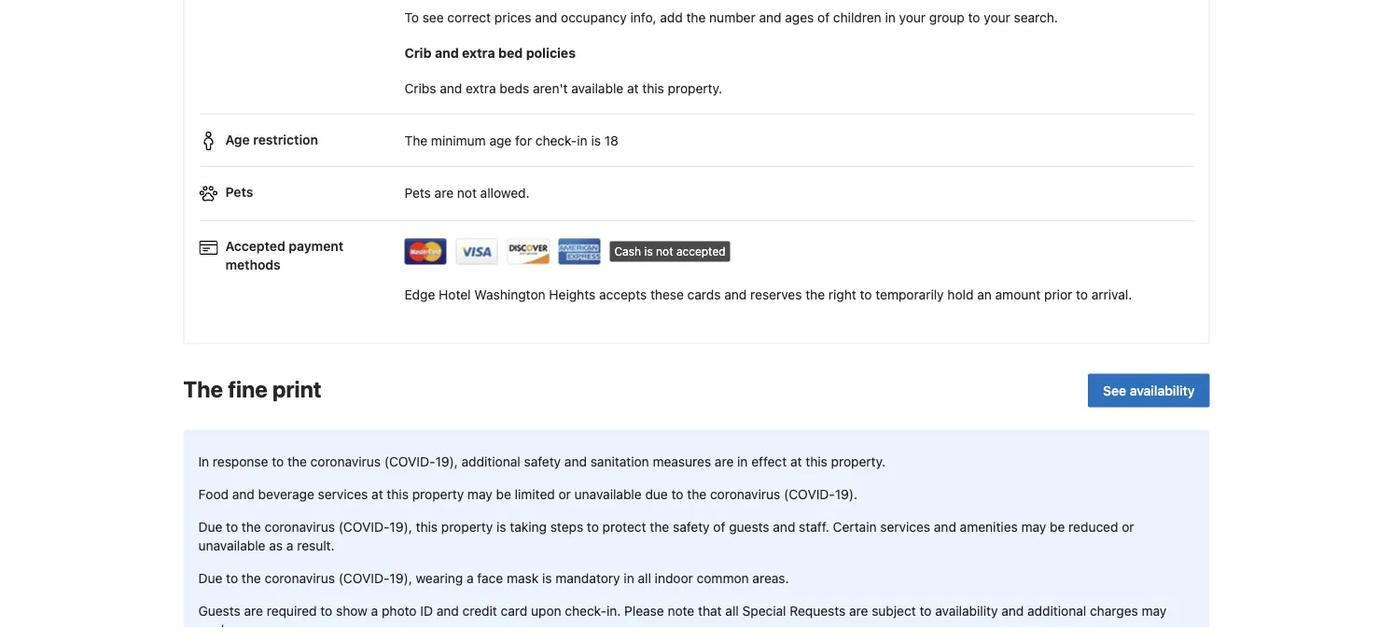 Task type: vqa. For each thing, say whether or not it's contained in the screenshot.
middle "may"
yes



Task type: describe. For each thing, give the bounding box(es) containing it.
correct
[[447, 10, 491, 25]]

edge hotel washington heights accepts these cards and reserves the right to temporarily hold an amount prior to arrival.
[[405, 287, 1133, 302]]

credit
[[463, 603, 497, 619]]

unavailable inside the due to the coronavirus (covid-19), this property is taking steps to protect the safety of guests and staff. certain services and amenities may be reduced or unavailable as a result.
[[198, 538, 266, 553]]

apply.
[[198, 622, 234, 627]]

0 vertical spatial may
[[468, 486, 493, 502]]

coronavirus inside the due to the coronavirus (covid-19), this property is taking steps to protect the safety of guests and staff. certain services and amenities may be reduced or unavailable as a result.
[[265, 519, 335, 535]]

in.
[[607, 603, 621, 619]]

ages
[[785, 10, 814, 25]]

and left ages
[[759, 10, 782, 25]]

crib
[[405, 45, 432, 61]]

effect
[[752, 454, 787, 469]]

the for the minimum age for check-in is 18
[[405, 133, 428, 148]]

and right the crib
[[435, 45, 459, 61]]

staff.
[[799, 519, 830, 535]]

all inside guests are required to show a photo id and credit card upon check-in. please note that all special requests are subject to availability and additional charges may apply.
[[726, 603, 739, 619]]

reduced
[[1069, 519, 1119, 535]]

an
[[977, 287, 992, 302]]

0 vertical spatial check-
[[536, 133, 577, 148]]

add
[[660, 10, 683, 25]]

pets for pets are not allowed.
[[405, 185, 431, 201]]

as
[[269, 538, 283, 553]]

age
[[225, 132, 250, 147]]

indoor
[[655, 570, 693, 586]]

2 your from the left
[[984, 10, 1011, 25]]

note
[[668, 603, 695, 619]]

cash
[[615, 245, 641, 258]]

and right food
[[232, 486, 255, 502]]

accepted
[[677, 245, 726, 258]]

upon
[[531, 603, 562, 619]]

response
[[213, 454, 268, 469]]

taking
[[510, 519, 547, 535]]

restriction
[[253, 132, 318, 147]]

certain
[[833, 519, 877, 535]]

extra for bed
[[462, 45, 495, 61]]

may inside guests are required to show a photo id and credit card upon check-in. please note that all special requests are subject to availability and additional charges may apply.
[[1142, 603, 1167, 619]]

for
[[515, 133, 532, 148]]

to right steps
[[587, 519, 599, 535]]

available
[[571, 81, 624, 96]]

accepted payment methods and conditions element
[[199, 229, 1194, 271]]

policies
[[526, 45, 576, 61]]

wearing
[[416, 570, 463, 586]]

0 horizontal spatial property.
[[668, 81, 722, 96]]

and right id
[[437, 603, 459, 619]]

are right guests
[[244, 603, 263, 619]]

0 horizontal spatial safety
[[524, 454, 561, 469]]

due for due to the coronavirus (covid-19), this property is taking steps to protect the safety of guests and staff. certain services and amenities may be reduced or unavailable as a result.
[[198, 519, 223, 535]]

to left show
[[320, 603, 333, 619]]

property inside the due to the coronavirus (covid-19), this property is taking steps to protect the safety of guests and staff. certain services and amenities may be reduced or unavailable as a result.
[[441, 519, 493, 535]]

show
[[336, 603, 368, 619]]

and left the staff. at the right bottom of page
[[773, 519, 796, 535]]

bed
[[498, 45, 523, 61]]

aren't
[[533, 81, 568, 96]]

this inside the due to the coronavirus (covid-19), this property is taking steps to protect the safety of guests and staff. certain services and amenities may be reduced or unavailable as a result.
[[416, 519, 438, 535]]

see availability button
[[1088, 374, 1210, 407]]

additional inside guests are required to show a photo id and credit card upon check-in. please note that all special requests are subject to availability and additional charges may apply.
[[1028, 603, 1087, 619]]

19), for this
[[390, 519, 412, 535]]

food
[[198, 486, 229, 502]]

coronavirus up beverage in the left bottom of the page
[[310, 454, 381, 469]]

amount
[[996, 287, 1041, 302]]

of inside the due to the coronavirus (covid-19), this property is taking steps to protect the safety of guests and staff. certain services and amenities may be reduced or unavailable as a result.
[[714, 519, 726, 535]]

to right group
[[968, 10, 981, 25]]

age
[[490, 133, 512, 148]]

coronavirus up guests
[[710, 486, 781, 502]]

0 vertical spatial all
[[638, 570, 651, 586]]

in
[[198, 454, 209, 469]]

crib and extra bed policies
[[405, 45, 576, 61]]

not for are
[[457, 185, 477, 201]]

and right prices
[[535, 10, 558, 25]]

to up guests
[[226, 570, 238, 586]]

2 horizontal spatial at
[[791, 454, 802, 469]]

occupancy
[[561, 10, 627, 25]]

accepted payment methods
[[225, 239, 344, 273]]

see availability
[[1103, 382, 1195, 398]]

due to the coronavirus (covid-19), this property is taking steps to protect the safety of guests and staff. certain services and amenities may be reduced or unavailable as a result.
[[198, 519, 1135, 553]]

heights
[[549, 287, 596, 302]]

the for the fine print
[[183, 375, 223, 402]]

in left "18"
[[577, 133, 588, 148]]

search.
[[1014, 10, 1058, 25]]

temporarily
[[876, 287, 944, 302]]

methods
[[225, 257, 281, 273]]

and right the cards
[[725, 287, 747, 302]]

due to the coronavirus (covid-19), wearing a face mask is mandatory in all indoor common areas.
[[198, 570, 789, 586]]

prior
[[1045, 287, 1073, 302]]

to down food
[[226, 519, 238, 535]]

in right children
[[885, 10, 896, 25]]

prices
[[495, 10, 532, 25]]

to
[[405, 10, 419, 25]]

a inside the due to the coronavirus (covid-19), this property is taking steps to protect the safety of guests and staff. certain services and amenities may be reduced or unavailable as a result.
[[286, 538, 293, 553]]

mandatory
[[556, 570, 620, 586]]

measures
[[653, 454, 711, 469]]

accepts
[[599, 287, 647, 302]]

minimum
[[431, 133, 486, 148]]

requests
[[790, 603, 846, 619]]

1 horizontal spatial at
[[627, 81, 639, 96]]

0 horizontal spatial at
[[372, 486, 383, 502]]

mask
[[507, 570, 539, 586]]

to right due
[[672, 486, 684, 502]]

in response to the coronavirus (covid-19), additional safety and sanitation measures are in effect at this property.
[[198, 454, 886, 469]]

pets for pets
[[225, 184, 253, 199]]

1 horizontal spatial of
[[818, 10, 830, 25]]

to up beverage in the left bottom of the page
[[272, 454, 284, 469]]

limited
[[515, 486, 555, 502]]

to right the right
[[860, 287, 872, 302]]

due for due to the coronavirus (covid-19), wearing a face mask is mandatory in all indoor common areas.
[[198, 570, 223, 586]]

american express image
[[559, 239, 602, 265]]

and down amenities
[[1002, 603, 1024, 619]]

18
[[605, 133, 619, 148]]

edge
[[405, 287, 435, 302]]



Task type: locate. For each thing, give the bounding box(es) containing it.
1 vertical spatial 19),
[[390, 519, 412, 535]]

the left minimum
[[405, 133, 428, 148]]

0 vertical spatial a
[[286, 538, 293, 553]]

1 horizontal spatial availability
[[1130, 382, 1195, 398]]

0 horizontal spatial or
[[559, 486, 571, 502]]

pets up mastercard image
[[405, 185, 431, 201]]

card
[[501, 603, 528, 619]]

availability inside button
[[1130, 382, 1195, 398]]

extra for beds
[[466, 81, 496, 96]]

1 horizontal spatial a
[[371, 603, 378, 619]]

safety up limited on the left bottom of page
[[524, 454, 561, 469]]

sanitation
[[591, 454, 649, 469]]

be left limited on the left bottom of page
[[496, 486, 511, 502]]

property.
[[668, 81, 722, 96], [831, 454, 886, 469]]

subject
[[872, 603, 916, 619]]

visa image
[[456, 239, 499, 265]]

children
[[833, 10, 882, 25]]

cash is not accepted
[[615, 245, 726, 258]]

washington
[[475, 287, 546, 302]]

payment
[[289, 239, 344, 254]]

1 horizontal spatial additional
[[1028, 603, 1087, 619]]

be inside the due to the coronavirus (covid-19), this property is taking steps to protect the safety of guests and staff. certain services and amenities may be reduced or unavailable as a result.
[[1050, 519, 1065, 535]]

fine
[[228, 375, 268, 402]]

19), inside the due to the coronavirus (covid-19), this property is taking steps to protect the safety of guests and staff. certain services and amenities may be reduced or unavailable as a result.
[[390, 519, 412, 535]]

0 vertical spatial safety
[[524, 454, 561, 469]]

0 horizontal spatial of
[[714, 519, 726, 535]]

these
[[651, 287, 684, 302]]

1 your from the left
[[899, 10, 926, 25]]

0 vertical spatial extra
[[462, 45, 495, 61]]

1 vertical spatial all
[[726, 603, 739, 619]]

check- inside guests are required to show a photo id and credit card upon check-in. please note that all special requests are subject to availability and additional charges may apply.
[[565, 603, 607, 619]]

is inside accepted payment methods and conditions element
[[644, 245, 653, 258]]

guests are required to show a photo id and credit card upon check-in. please note that all special requests are subject to availability and additional charges may apply.
[[198, 603, 1167, 627]]

0 vertical spatial not
[[457, 185, 477, 201]]

the
[[405, 133, 428, 148], [183, 375, 223, 402]]

1 vertical spatial additional
[[1028, 603, 1087, 619]]

pets are not allowed.
[[405, 185, 530, 201]]

0 vertical spatial property.
[[668, 81, 722, 96]]

in up please
[[624, 570, 634, 586]]

be left reduced
[[1050, 519, 1065, 535]]

areas.
[[753, 570, 789, 586]]

0 horizontal spatial the
[[183, 375, 223, 402]]

0 vertical spatial property
[[412, 486, 464, 502]]

coronavirus up result.
[[265, 519, 335, 535]]

at right beverage in the left bottom of the page
[[372, 486, 383, 502]]

1 vertical spatial due
[[198, 570, 223, 586]]

due up guests
[[198, 570, 223, 586]]

1 horizontal spatial all
[[726, 603, 739, 619]]

services
[[318, 486, 368, 502], [881, 519, 931, 535]]

is right mask
[[542, 570, 552, 586]]

may right 'charges' in the right of the page
[[1142, 603, 1167, 619]]

hotel
[[439, 287, 471, 302]]

beds
[[500, 81, 529, 96]]

1 vertical spatial services
[[881, 519, 931, 535]]

0 vertical spatial at
[[627, 81, 639, 96]]

the minimum age for check-in is 18
[[405, 133, 619, 148]]

all right "that"
[[726, 603, 739, 619]]

and left amenities
[[934, 519, 957, 535]]

1 horizontal spatial or
[[1122, 519, 1135, 535]]

1 horizontal spatial the
[[405, 133, 428, 148]]

safety inside the due to the coronavirus (covid-19), this property is taking steps to protect the safety of guests and staff. certain services and amenities may be reduced or unavailable as a result.
[[673, 519, 710, 535]]

safety up indoor at the bottom left of the page
[[673, 519, 710, 535]]

2 horizontal spatial a
[[467, 570, 474, 586]]

to right subject
[[920, 603, 932, 619]]

0 vertical spatial of
[[818, 10, 830, 25]]

the left fine
[[183, 375, 223, 402]]

additional up food and beverage services at this property may be limited or unavailable due to the coronavirus (covid-19).
[[462, 454, 521, 469]]

0 vertical spatial or
[[559, 486, 571, 502]]

0 horizontal spatial additional
[[462, 454, 521, 469]]

a right 'as'
[[286, 538, 293, 553]]

a
[[286, 538, 293, 553], [467, 570, 474, 586], [371, 603, 378, 619]]

see
[[1103, 382, 1127, 398]]

at right available
[[627, 81, 639, 96]]

or right limited on the left bottom of page
[[559, 486, 571, 502]]

steps
[[551, 519, 584, 535]]

1 vertical spatial unavailable
[[198, 538, 266, 553]]

1 horizontal spatial unavailable
[[575, 486, 642, 502]]

a inside guests are required to show a photo id and credit card upon check-in. please note that all special requests are subject to availability and additional charges may apply.
[[371, 603, 378, 619]]

additional
[[462, 454, 521, 469], [1028, 603, 1087, 619]]

and right cribs
[[440, 81, 462, 96]]

coronavirus
[[310, 454, 381, 469], [710, 486, 781, 502], [265, 519, 335, 535], [265, 570, 335, 586]]

1 horizontal spatial pets
[[405, 185, 431, 201]]

or inside the due to the coronavirus (covid-19), this property is taking steps to protect the safety of guests and staff. certain services and amenities may be reduced or unavailable as a result.
[[1122, 519, 1135, 535]]

0 horizontal spatial be
[[496, 486, 511, 502]]

availability
[[1130, 382, 1195, 398], [936, 603, 998, 619]]

1 horizontal spatial services
[[881, 519, 931, 535]]

1 vertical spatial check-
[[565, 603, 607, 619]]

0 vertical spatial due
[[198, 519, 223, 535]]

is right cash
[[644, 245, 653, 258]]

0 horizontal spatial may
[[468, 486, 493, 502]]

due down food
[[198, 519, 223, 535]]

1 vertical spatial of
[[714, 519, 726, 535]]

availability right "see"
[[1130, 382, 1195, 398]]

pets down age
[[225, 184, 253, 199]]

not left accepted
[[656, 245, 673, 258]]

0 vertical spatial 19),
[[435, 454, 458, 469]]

0 vertical spatial services
[[318, 486, 368, 502]]

right
[[829, 287, 857, 302]]

1 vertical spatial or
[[1122, 519, 1135, 535]]

2 horizontal spatial may
[[1142, 603, 1167, 619]]

1 vertical spatial a
[[467, 570, 474, 586]]

2 vertical spatial a
[[371, 603, 378, 619]]

services inside the due to the coronavirus (covid-19), this property is taking steps to protect the safety of guests and staff. certain services and amenities may be reduced or unavailable as a result.
[[881, 519, 931, 535]]

1 horizontal spatial safety
[[673, 519, 710, 535]]

number
[[710, 10, 756, 25]]

are
[[435, 185, 454, 201], [715, 454, 734, 469], [244, 603, 263, 619], [849, 603, 868, 619]]

result.
[[297, 538, 335, 553]]

a right show
[[371, 603, 378, 619]]

cribs and extra beds aren't available at this property.
[[405, 81, 722, 96]]

property. down add
[[668, 81, 722, 96]]

0 horizontal spatial services
[[318, 486, 368, 502]]

availability right subject
[[936, 603, 998, 619]]

0 horizontal spatial your
[[899, 10, 926, 25]]

print
[[272, 375, 322, 402]]

and
[[535, 10, 558, 25], [759, 10, 782, 25], [435, 45, 459, 61], [440, 81, 462, 96], [725, 287, 747, 302], [565, 454, 587, 469], [232, 486, 255, 502], [773, 519, 796, 535], [934, 519, 957, 535], [437, 603, 459, 619], [1002, 603, 1024, 619]]

1 vertical spatial property.
[[831, 454, 886, 469]]

is left taking
[[497, 519, 506, 535]]

1 vertical spatial property
[[441, 519, 493, 535]]

arrival.
[[1092, 287, 1133, 302]]

check- right "for"
[[536, 133, 577, 148]]

your left group
[[899, 10, 926, 25]]

special
[[743, 603, 786, 619]]

0 horizontal spatial pets
[[225, 184, 253, 199]]

property up wearing
[[412, 486, 464, 502]]

in left effect
[[737, 454, 748, 469]]

coronavirus up required
[[265, 570, 335, 586]]

hold
[[948, 287, 974, 302]]

not
[[457, 185, 477, 201], [656, 245, 673, 258]]

property. up 19).
[[831, 454, 886, 469]]

0 horizontal spatial all
[[638, 570, 651, 586]]

0 vertical spatial additional
[[462, 454, 521, 469]]

1 vertical spatial at
[[791, 454, 802, 469]]

1 due from the top
[[198, 519, 223, 535]]

0 horizontal spatial availability
[[936, 603, 998, 619]]

mastercard image
[[405, 239, 448, 265]]

safety
[[524, 454, 561, 469], [673, 519, 710, 535]]

may inside the due to the coronavirus (covid-19), this property is taking steps to protect the safety of guests and staff. certain services and amenities may be reduced or unavailable as a result.
[[1022, 519, 1047, 535]]

1 horizontal spatial not
[[656, 245, 673, 258]]

your left search.
[[984, 10, 1011, 25]]

all
[[638, 570, 651, 586], [726, 603, 739, 619]]

1 horizontal spatial may
[[1022, 519, 1047, 535]]

2 vertical spatial may
[[1142, 603, 1167, 619]]

0 vertical spatial be
[[496, 486, 511, 502]]

unavailable left 'as'
[[198, 538, 266, 553]]

are left subject
[[849, 603, 868, 619]]

of right ages
[[818, 10, 830, 25]]

extra left bed
[[462, 45, 495, 61]]

or right reduced
[[1122, 519, 1135, 535]]

to right prior
[[1076, 287, 1088, 302]]

cribs
[[405, 81, 436, 96]]

unavailable down sanitation
[[575, 486, 642, 502]]

check- down mandatory
[[565, 603, 607, 619]]

0 vertical spatial unavailable
[[575, 486, 642, 502]]

reserves
[[751, 287, 802, 302]]

group
[[930, 10, 965, 25]]

is inside the due to the coronavirus (covid-19), this property is taking steps to protect the safety of guests and staff. certain services and amenities may be reduced or unavailable as a result.
[[497, 519, 506, 535]]

1 vertical spatial may
[[1022, 519, 1047, 535]]

0 vertical spatial availability
[[1130, 382, 1195, 398]]

0 vertical spatial the
[[405, 133, 428, 148]]

0 horizontal spatial unavailable
[[198, 538, 266, 553]]

face
[[477, 570, 503, 586]]

unavailable
[[575, 486, 642, 502], [198, 538, 266, 553]]

services right beverage in the left bottom of the page
[[318, 486, 368, 502]]

is
[[591, 133, 601, 148], [644, 245, 653, 258], [497, 519, 506, 535], [542, 570, 552, 586]]

2 due from the top
[[198, 570, 223, 586]]

be
[[496, 486, 511, 502], [1050, 519, 1065, 535]]

are down minimum
[[435, 185, 454, 201]]

guests
[[729, 519, 770, 535]]

beverage
[[258, 486, 314, 502]]

see
[[423, 10, 444, 25]]

and left sanitation
[[565, 454, 587, 469]]

not for is
[[656, 245, 673, 258]]

additional left 'charges' in the right of the page
[[1028, 603, 1087, 619]]

property up the face
[[441, 519, 493, 535]]

required
[[267, 603, 317, 619]]

discover image
[[507, 239, 550, 265]]

may right amenities
[[1022, 519, 1047, 535]]

common
[[697, 570, 749, 586]]

protect
[[603, 519, 646, 535]]

all left indoor at the bottom left of the page
[[638, 570, 651, 586]]

2 vertical spatial 19),
[[390, 570, 412, 586]]

19).
[[835, 486, 858, 502]]

to
[[968, 10, 981, 25], [860, 287, 872, 302], [1076, 287, 1088, 302], [272, 454, 284, 469], [672, 486, 684, 502], [226, 519, 238, 535], [587, 519, 599, 535], [226, 570, 238, 586], [320, 603, 333, 619], [920, 603, 932, 619]]

photo
[[382, 603, 417, 619]]

please
[[625, 603, 664, 619]]

of
[[818, 10, 830, 25], [714, 519, 726, 535]]

property
[[412, 486, 464, 502], [441, 519, 493, 535]]

age restriction
[[225, 132, 318, 147]]

1 vertical spatial safety
[[673, 519, 710, 535]]

extra
[[462, 45, 495, 61], [466, 81, 496, 96]]

of left guests
[[714, 519, 726, 535]]

allowed.
[[480, 185, 530, 201]]

that
[[698, 603, 722, 619]]

info,
[[631, 10, 657, 25]]

(covid- inside the due to the coronavirus (covid-19), this property is taking steps to protect the safety of guests and staff. certain services and amenities may be reduced or unavailable as a result.
[[339, 519, 390, 535]]

id
[[420, 603, 433, 619]]

1 vertical spatial not
[[656, 245, 673, 258]]

services right certain at the bottom right of page
[[881, 519, 931, 535]]

this
[[642, 81, 664, 96], [806, 454, 828, 469], [387, 486, 409, 502], [416, 519, 438, 535]]

1 vertical spatial availability
[[936, 603, 998, 619]]

may left limited on the left bottom of page
[[468, 486, 493, 502]]

extra left "beds" on the top of page
[[466, 81, 496, 96]]

1 vertical spatial extra
[[466, 81, 496, 96]]

is left "18"
[[591, 133, 601, 148]]

1 vertical spatial be
[[1050, 519, 1065, 535]]

19), for wearing
[[390, 570, 412, 586]]

1 horizontal spatial your
[[984, 10, 1011, 25]]

food and beverage services at this property may be limited or unavailable due to the coronavirus (covid-19).
[[198, 486, 858, 502]]

not left 'allowed.'
[[457, 185, 477, 201]]

1 vertical spatial the
[[183, 375, 223, 402]]

the fine print
[[183, 375, 322, 402]]

guests
[[198, 603, 241, 619]]

a left the face
[[467, 570, 474, 586]]

due inside the due to the coronavirus (covid-19), this property is taking steps to protect the safety of guests and staff. certain services and amenities may be reduced or unavailable as a result.
[[198, 519, 223, 535]]

are right measures
[[715, 454, 734, 469]]

0 horizontal spatial a
[[286, 538, 293, 553]]

2 vertical spatial at
[[372, 486, 383, 502]]

at right effect
[[791, 454, 802, 469]]

1 horizontal spatial be
[[1050, 519, 1065, 535]]

not inside accepted payment methods and conditions element
[[656, 245, 673, 258]]

0 horizontal spatial not
[[457, 185, 477, 201]]

to see correct prices and occupancy info, add the number and ages of children in your group to your search.
[[405, 10, 1058, 25]]

amenities
[[960, 519, 1018, 535]]

availability inside guests are required to show a photo id and credit card upon check-in. please note that all special requests are subject to availability and additional charges may apply.
[[936, 603, 998, 619]]

1 horizontal spatial property.
[[831, 454, 886, 469]]



